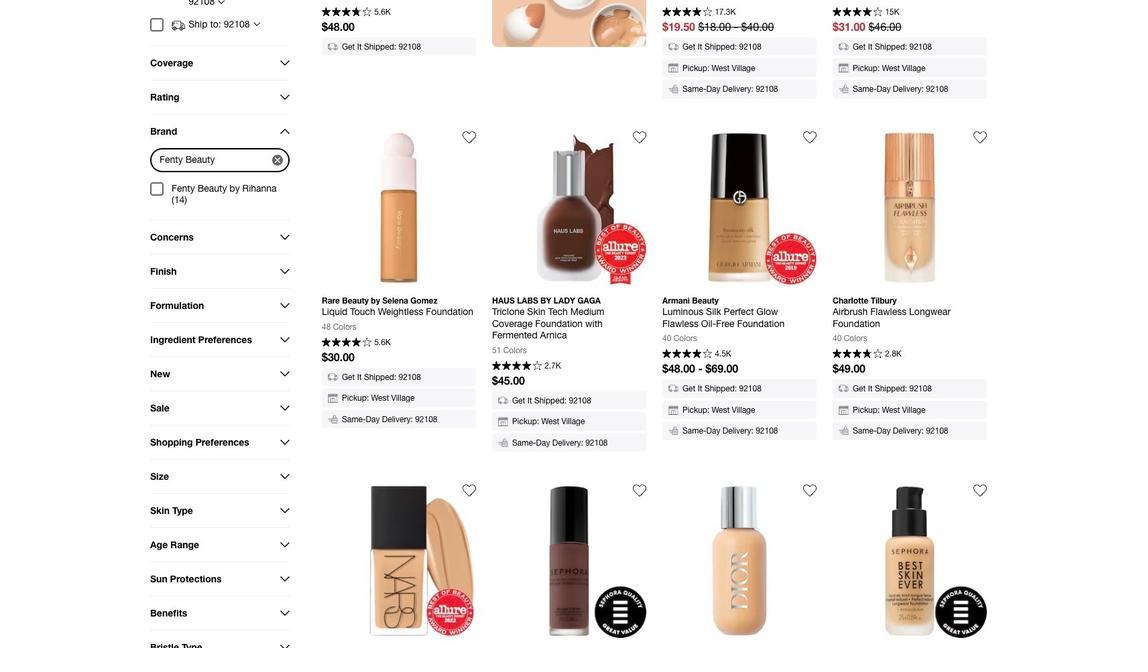 Task type: vqa. For each thing, say whether or not it's contained in the screenshot.
NARS
no



Task type: describe. For each thing, give the bounding box(es) containing it.
Search Brand search field
[[152, 149, 272, 171]]

haus labs by lady gaga - triclone skin tech medium coverage foundation with fermented arnica image
[[492, 131, 647, 285]]

4 stars element for rare beauty by selena gomez - liquid touch weightless foundation image
[[322, 338, 371, 349]]

2.8k reviews element
[[886, 350, 902, 358]]

sign in to love sephora collection - 10 hour wear perfection foundation image
[[633, 485, 647, 498]]

4 stars element for haus labs by lady gaga - triclone skin tech medium coverage foundation with fermented arnica image
[[492, 361, 542, 372]]

sign in to love nars - light reflecting advanced skincare foundation image
[[463, 485, 476, 498]]

dior - backstage face & body foundation image
[[663, 485, 817, 639]]

charlotte tilbury - airbrush flawless longwear foundation image
[[833, 131, 988, 285]]

17.3k reviews element
[[715, 8, 736, 16]]

sephora collection - 10 hour wear perfection foundation image
[[492, 485, 647, 639]]

foundation finder | take the quiz > image
[[492, 0, 647, 47]]

5.6k reviews element for 3.5 stars element to the left
[[375, 8, 391, 16]]

4 stars element for armani beauty - luminous silk perfect glow flawless oil-free foundation image
[[663, 350, 712, 360]]

sign in to love haus labs by lady gaga - triclone skin tech medium coverage foundation with fermented arnica image
[[633, 131, 647, 144]]

sign in to love rare beauty by selena gomez - liquid touch weightless foundation image
[[463, 131, 476, 144]]



Task type: locate. For each thing, give the bounding box(es) containing it.
1 vertical spatial 3.5 stars element
[[833, 350, 883, 360]]

sign in to love armani beauty - luminous silk perfect glow flawless oil-free foundation image
[[804, 131, 817, 144]]

sign in to love charlotte tilbury - airbrush flawless longwear foundation image
[[974, 131, 988, 144]]

0 vertical spatial 5.6k reviews element
[[375, 8, 391, 16]]

1 horizontal spatial 3.5 stars element
[[833, 350, 883, 360]]

armani beauty - luminous silk perfect glow flawless oil-free foundation image
[[663, 131, 817, 285]]

sephora collection - best skin ever liquid foundation image
[[833, 485, 988, 639]]

2.7k reviews element
[[545, 362, 561, 370]]

rare beauty by selena gomez - liquid touch weightless foundation image
[[322, 131, 476, 285]]

0 horizontal spatial 3.5 stars element
[[322, 7, 371, 18]]

2 5.6k reviews element from the top
[[375, 339, 391, 347]]

15k reviews element
[[886, 8, 900, 16]]

1 vertical spatial 5.6k reviews element
[[375, 339, 391, 347]]

5.6k reviews element for rare beauty by selena gomez - liquid touch weightless foundation image 4 stars element
[[375, 339, 391, 347]]

nars - light reflecting advanced skincare foundation image
[[322, 485, 476, 639]]

5.6k reviews element
[[375, 8, 391, 16], [375, 339, 391, 347]]

sign in to love dior - backstage face & body foundation image
[[804, 485, 817, 498]]

4 stars element
[[663, 7, 712, 18], [833, 7, 883, 18], [322, 338, 371, 349], [663, 350, 712, 360], [492, 361, 542, 372]]

0 vertical spatial 3.5 stars element
[[322, 7, 371, 18]]

1 5.6k reviews element from the top
[[375, 8, 391, 16]]

3.5 stars element
[[322, 7, 371, 18], [833, 350, 883, 360]]

sign in to love sephora collection - best skin ever liquid foundation image
[[974, 485, 988, 498]]

4.5k reviews element
[[715, 350, 732, 358]]



